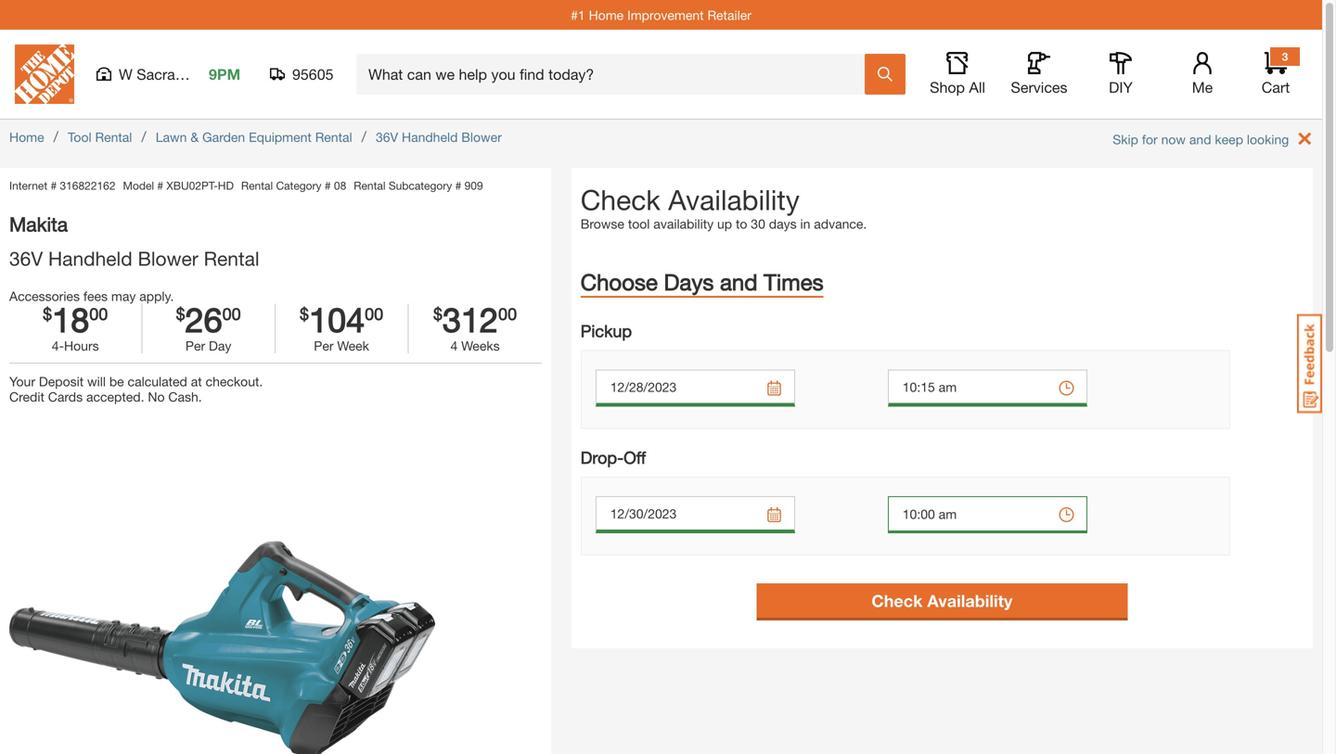 Task type: describe. For each thing, give the bounding box(es) containing it.
category
[[276, 179, 322, 192]]

909
[[465, 179, 483, 192]]

36v for 36v handheld blower
[[376, 129, 398, 145]]

apply.
[[139, 289, 174, 304]]

$ for 18
[[43, 304, 52, 324]]

model
[[123, 179, 154, 192]]

credit
[[9, 390, 44, 405]]

no
[[148, 390, 165, 405]]

00 for 104
[[365, 304, 383, 324]]

tool rental
[[68, 129, 132, 145]]

me
[[1192, 78, 1213, 96]]

check availability browse tool availability up to 30 days in advance.
[[581, 183, 867, 232]]

lawn
[[156, 129, 187, 145]]

weeks
[[461, 339, 500, 354]]

cash.
[[168, 390, 202, 405]]

per for 104
[[314, 339, 334, 354]]

1 vertical spatial and
[[720, 269, 758, 295]]

looking
[[1247, 132, 1290, 147]]

4-
[[52, 339, 64, 354]]

08
[[334, 179, 346, 192]]

9pm
[[209, 65, 240, 83]]

keep
[[1215, 132, 1244, 147]]

check for check availability browse tool availability up to 30 days in advance.
[[581, 183, 661, 216]]

fees
[[83, 289, 108, 304]]

for
[[1142, 132, 1158, 147]]

w sacramento 9pm
[[119, 65, 240, 83]]

may
[[111, 289, 136, 304]]

w
[[119, 65, 133, 83]]

drop-off
[[581, 448, 646, 468]]

18
[[52, 300, 89, 339]]

18 dollars and 00 cents element containing 00
[[89, 304, 108, 336]]

26
[[185, 300, 222, 339]]

lawn & garden equipment rental link
[[156, 129, 352, 145]]

checkout.
[[206, 374, 263, 390]]

your
[[9, 374, 35, 390]]

&
[[191, 129, 199, 145]]

312
[[443, 300, 498, 339]]

accessories
[[9, 289, 80, 304]]

312 dollars and 00 cents element containing 00
[[498, 304, 517, 336]]

hd
[[218, 179, 234, 192]]

cart 3
[[1262, 50, 1290, 96]]

$ 26 00
[[176, 300, 241, 339]]

blower for 36v handheld blower
[[462, 129, 502, 145]]

cart
[[1262, 78, 1290, 96]]

rental right 08
[[354, 179, 386, 192]]

0 vertical spatial and
[[1190, 132, 1212, 147]]

36v handheld blower link
[[376, 129, 502, 145]]

#1
[[571, 7, 585, 23]]

retailer
[[708, 7, 752, 23]]

to
[[736, 216, 748, 232]]

be
[[109, 374, 124, 390]]

up
[[717, 216, 732, 232]]

tool
[[628, 216, 650, 232]]

104 dollars and 00 cents element containing $
[[300, 304, 309, 336]]

diy button
[[1092, 52, 1151, 97]]

all
[[969, 78, 986, 96]]

skip
[[1113, 132, 1139, 147]]

will
[[87, 374, 106, 390]]

check for check availability
[[872, 591, 923, 611]]

garden
[[202, 129, 245, 145]]

per week
[[314, 339, 369, 354]]

0 horizontal spatial home
[[9, 129, 44, 145]]

services
[[1011, 78, 1068, 96]]

4 # from the left
[[455, 179, 462, 192]]

diy
[[1109, 78, 1133, 96]]

$ 104 00
[[300, 300, 383, 339]]

calculated
[[128, 374, 187, 390]]

rental right hd
[[241, 179, 273, 192]]

1 horizontal spatial home
[[589, 7, 624, 23]]

2 # from the left
[[157, 179, 163, 192]]

316822162
[[60, 179, 116, 192]]

4 weeks
[[451, 339, 500, 354]]

skip for now and keep looking
[[1113, 132, 1290, 147]]

accepted.
[[86, 390, 144, 405]]

18 dollars and 00 cents element containing $
[[43, 304, 52, 336]]

availability
[[654, 216, 714, 232]]

hours
[[64, 339, 99, 354]]

choose
[[581, 269, 658, 295]]

per day
[[186, 339, 232, 354]]

30
[[751, 216, 766, 232]]

choose days and times
[[581, 269, 824, 295]]



Task type: locate. For each thing, give the bounding box(es) containing it.
days
[[769, 216, 797, 232]]

your deposit will be calculated at checkout. credit cards accepted. no cash.
[[9, 374, 263, 405]]

home up internet
[[9, 129, 44, 145]]

00 up day
[[222, 304, 241, 324]]

menu close image
[[1299, 132, 1312, 145]]

36v down makita
[[9, 247, 43, 270]]

availability inside button
[[928, 591, 1013, 611]]

improvement
[[628, 7, 704, 23]]

day
[[209, 339, 232, 354]]

1 00 from the left
[[89, 304, 108, 324]]

0 vertical spatial check
[[581, 183, 661, 216]]

2 per from the left
[[314, 339, 334, 354]]

$ 18 00
[[43, 300, 108, 339]]

104
[[309, 300, 365, 339]]

1 vertical spatial 36v
[[9, 247, 43, 270]]

0 vertical spatial home
[[589, 7, 624, 23]]

1 vertical spatial handheld
[[48, 247, 132, 270]]

1 vertical spatial home
[[9, 129, 44, 145]]

1 horizontal spatial availability
[[928, 591, 1013, 611]]

check availability
[[872, 591, 1013, 611]]

handheld for 36v handheld blower
[[402, 129, 458, 145]]

shop
[[930, 78, 965, 96]]

00 inside $ 104 00
[[365, 304, 383, 324]]

browse
[[581, 216, 625, 232]]

availability for check availability
[[928, 591, 1013, 611]]

1 horizontal spatial blower
[[462, 129, 502, 145]]

home link
[[9, 129, 44, 145]]

1 # from the left
[[51, 179, 57, 192]]

#
[[51, 179, 57, 192], [157, 179, 163, 192], [325, 179, 331, 192], [455, 179, 462, 192]]

18 dollars and 00 cents element
[[9, 300, 141, 339], [52, 300, 89, 339], [43, 304, 52, 336], [89, 304, 108, 336]]

per for 26
[[186, 339, 205, 354]]

handheld up "accessories fees may apply."
[[48, 247, 132, 270]]

availability inside the check availability browse tool availability up to 30 days in advance.
[[669, 183, 800, 216]]

shop all
[[930, 78, 986, 96]]

# right internet
[[51, 179, 57, 192]]

Date text field
[[596, 370, 795, 407], [596, 497, 795, 534]]

0 horizontal spatial 36v
[[9, 247, 43, 270]]

2 date text field from the top
[[596, 497, 795, 534]]

3 # from the left
[[325, 179, 331, 192]]

0 horizontal spatial availability
[[669, 183, 800, 216]]

week
[[337, 339, 369, 354]]

What can we help you find today? search field
[[368, 55, 864, 94]]

00 inside $ 312 00
[[498, 304, 517, 324]]

skip for now and keep looking link
[[1113, 132, 1312, 147]]

cards
[[48, 390, 83, 405]]

00 for 312
[[498, 304, 517, 324]]

36v handheld blower rental image
[[9, 423, 435, 755]]

36v for 36v handheld blower rental
[[9, 247, 43, 270]]

date text field for pickup
[[596, 370, 795, 407]]

00 inside "$ 18 00"
[[89, 304, 108, 324]]

00 left may
[[89, 304, 108, 324]]

date text field down off
[[596, 497, 795, 534]]

36v
[[376, 129, 398, 145], [9, 247, 43, 270]]

0 vertical spatial date text field
[[596, 370, 795, 407]]

$ for 104
[[300, 304, 309, 324]]

services button
[[1010, 52, 1069, 97]]

1 vertical spatial check
[[872, 591, 923, 611]]

36v handheld blower
[[376, 129, 502, 145]]

internet # 316822162 model # xbu02pt-hd rental category # 08 rental subcategory # 909
[[9, 179, 483, 192]]

00
[[89, 304, 108, 324], [222, 304, 241, 324], [365, 304, 383, 324], [498, 304, 517, 324]]

95605
[[292, 65, 334, 83]]

0 vertical spatial 36v
[[376, 129, 398, 145]]

shop all button
[[928, 52, 988, 97]]

per left "week"
[[314, 339, 334, 354]]

sacramento
[[137, 65, 217, 83]]

$ for 26
[[176, 304, 185, 324]]

$ 312 00
[[433, 300, 517, 339]]

1 horizontal spatial check
[[872, 591, 923, 611]]

0 vertical spatial blower
[[462, 129, 502, 145]]

blower
[[462, 129, 502, 145], [138, 247, 198, 270]]

internet
[[9, 179, 47, 192]]

handheld up subcategory
[[402, 129, 458, 145]]

me button
[[1173, 52, 1233, 97]]

1 vertical spatial blower
[[138, 247, 198, 270]]

1 horizontal spatial and
[[1190, 132, 1212, 147]]

blower for 36v handheld blower rental
[[138, 247, 198, 270]]

26 dollars and 00 cents element
[[142, 300, 275, 339], [185, 300, 222, 339], [176, 304, 185, 336], [222, 304, 241, 336]]

# right model
[[157, 179, 163, 192]]

in
[[801, 216, 811, 232]]

accessories fees may apply.
[[9, 289, 174, 304]]

blower up apply.
[[138, 247, 198, 270]]

check inside the check availability browse tool availability up to 30 days in advance.
[[581, 183, 661, 216]]

$ inside "$ 18 00"
[[43, 304, 52, 324]]

check inside check availability button
[[872, 591, 923, 611]]

tool
[[68, 129, 92, 145]]

1 per from the left
[[186, 339, 205, 354]]

0 vertical spatial availability
[[669, 183, 800, 216]]

312 dollars and 00 cents element containing $
[[433, 304, 443, 336]]

xbu02pt-
[[167, 179, 218, 192]]

at
[[191, 374, 202, 390]]

lawn & garden equipment rental
[[156, 129, 352, 145]]

95605 button
[[270, 65, 334, 84]]

availability for check availability browse tool availability up to 30 days in advance.
[[669, 183, 800, 216]]

4
[[451, 339, 458, 354]]

1 vertical spatial date text field
[[596, 497, 795, 534]]

104 dollars and 00 cents element
[[276, 300, 408, 339], [309, 300, 365, 339], [300, 304, 309, 336], [365, 304, 383, 336]]

00 inside $ 26 00
[[222, 304, 241, 324]]

rental right tool
[[95, 129, 132, 145]]

1 vertical spatial availability
[[928, 591, 1013, 611]]

#1 home improvement retailer
[[571, 7, 752, 23]]

3 $ from the left
[[300, 304, 309, 324]]

$ inside $ 104 00
[[300, 304, 309, 324]]

1 horizontal spatial handheld
[[402, 129, 458, 145]]

0 horizontal spatial and
[[720, 269, 758, 295]]

drop-
[[581, 448, 624, 468]]

rental up 08
[[315, 129, 352, 145]]

26 dollars and 00 cents element containing $
[[176, 304, 185, 336]]

4 $ from the left
[[433, 304, 443, 324]]

1 horizontal spatial 36v
[[376, 129, 398, 145]]

and
[[1190, 132, 1212, 147], [720, 269, 758, 295]]

$ inside $ 26 00
[[176, 304, 185, 324]]

handheld for 36v handheld blower rental
[[48, 247, 132, 270]]

availability
[[669, 183, 800, 216], [928, 591, 1013, 611]]

1 $ from the left
[[43, 304, 52, 324]]

rental up $ 26 00
[[204, 247, 259, 270]]

2 $ from the left
[[176, 304, 185, 324]]

blower up 909
[[462, 129, 502, 145]]

4 00 from the left
[[498, 304, 517, 324]]

00 for 18
[[89, 304, 108, 324]]

times
[[764, 269, 824, 295]]

check availability button
[[757, 584, 1128, 618]]

0 horizontal spatial handheld
[[48, 247, 132, 270]]

$
[[43, 304, 52, 324], [176, 304, 185, 324], [300, 304, 309, 324], [433, 304, 443, 324]]

1 date text field from the top
[[596, 370, 795, 407]]

makita
[[9, 213, 68, 236]]

and right now
[[1190, 132, 1212, 147]]

# left 909
[[455, 179, 462, 192]]

# left 08
[[325, 179, 331, 192]]

check
[[581, 183, 661, 216], [872, 591, 923, 611]]

00 up weeks
[[498, 304, 517, 324]]

off
[[624, 448, 646, 468]]

date text field up off
[[596, 370, 795, 407]]

0 horizontal spatial per
[[186, 339, 205, 354]]

312 dollars and 00 cents element
[[409, 300, 542, 339], [443, 300, 498, 339], [433, 304, 443, 336], [498, 304, 517, 336]]

the home depot logo image
[[15, 45, 74, 104]]

and right days
[[720, 269, 758, 295]]

advance.
[[814, 216, 867, 232]]

deposit
[[39, 374, 84, 390]]

per left day
[[186, 339, 205, 354]]

26 dollars and 00 cents element containing 00
[[222, 304, 241, 336]]

handheld
[[402, 129, 458, 145], [48, 247, 132, 270]]

$ for 312
[[433, 304, 443, 324]]

0 horizontal spatial blower
[[138, 247, 198, 270]]

2 00 from the left
[[222, 304, 241, 324]]

equipment
[[249, 129, 312, 145]]

104 dollars and 00 cents element containing 00
[[365, 304, 383, 336]]

home right #1
[[589, 7, 624, 23]]

$ inside $ 312 00
[[433, 304, 443, 324]]

36v up subcategory
[[376, 129, 398, 145]]

subcategory
[[389, 179, 452, 192]]

1 horizontal spatial per
[[314, 339, 334, 354]]

pickup
[[581, 321, 632, 341]]

0 horizontal spatial check
[[581, 183, 661, 216]]

00 up "week"
[[365, 304, 383, 324]]

3 00 from the left
[[365, 304, 383, 324]]

3
[[1282, 50, 1289, 63]]

00 for 26
[[222, 304, 241, 324]]

0 vertical spatial handheld
[[402, 129, 458, 145]]

date text field for drop-off
[[596, 497, 795, 534]]

feedback link image
[[1298, 314, 1323, 414]]

36v handheld blower rental
[[9, 247, 259, 270]]

home
[[589, 7, 624, 23], [9, 129, 44, 145]]



Task type: vqa. For each thing, say whether or not it's contained in the screenshot.


